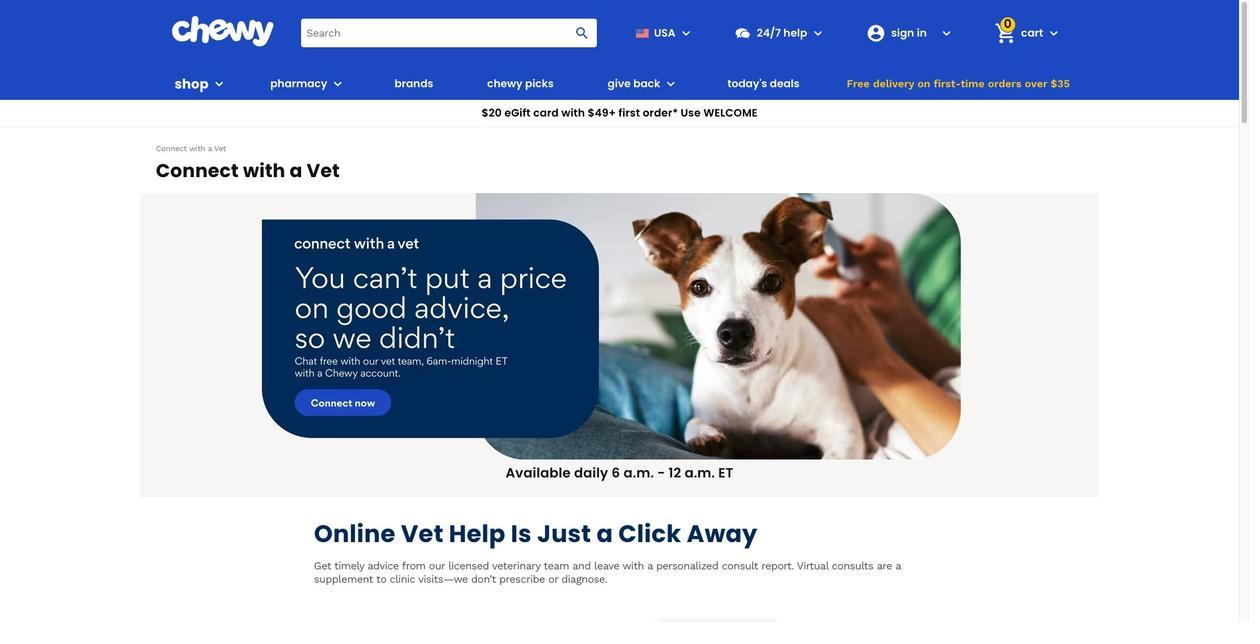 Task type: locate. For each thing, give the bounding box(es) containing it.
help
[[449, 517, 506, 551]]

menu image inside usa dropdown button
[[678, 25, 694, 41]]

free delivery on first-time orders over $35 button
[[843, 68, 1074, 100]]

orders
[[988, 77, 1022, 90]]

leave
[[594, 560, 619, 572]]

from our
[[402, 560, 445, 572]]

0 horizontal spatial a.m.
[[624, 464, 654, 482]]

visits—we
[[418, 573, 468, 586]]

just
[[537, 517, 591, 551]]

1 vertical spatial vet
[[307, 158, 340, 184]]

with
[[562, 105, 585, 121], [189, 144, 205, 153], [243, 158, 286, 184], [623, 560, 644, 572]]

2 vertical spatial vet
[[401, 517, 444, 551]]

brands
[[395, 76, 433, 91]]

card
[[533, 105, 559, 121]]

a.m.
[[624, 464, 654, 482], [685, 464, 715, 482]]

24/7 help
[[757, 25, 807, 40]]

virtual
[[797, 560, 829, 572]]

24/7
[[757, 25, 781, 40]]

pharmacy link
[[265, 68, 327, 100]]

connect with a vet connect with a vet
[[156, 144, 340, 184]]

menu image right usa
[[678, 25, 694, 41]]

vet
[[214, 144, 226, 153], [307, 158, 340, 184], [401, 517, 444, 551]]

0 vertical spatial connect
[[156, 144, 187, 153]]

delivery
[[873, 77, 914, 90]]

connect
[[156, 144, 187, 153], [156, 158, 239, 184]]

menu image inside shop popup button
[[211, 76, 227, 92]]

items image
[[994, 21, 1017, 45]]

connect with a vet. you can't put a price on good advice so we didn't. chat free with our vet team. 6am-midnight et with a chewy account. connect now image
[[140, 193, 1099, 460]]

$49+
[[588, 105, 616, 121]]

1 vertical spatial menu image
[[211, 76, 227, 92]]

24/7 help link
[[729, 17, 807, 49]]

0 vertical spatial vet
[[214, 144, 226, 153]]

on
[[918, 77, 931, 90]]

1 vertical spatial connect
[[156, 158, 239, 184]]

usa
[[654, 25, 676, 40]]

sign in
[[891, 25, 927, 40]]

menu image right shop
[[211, 76, 227, 92]]

clinic
[[390, 573, 415, 586]]

a.m. left - in the right bottom of the page
[[624, 464, 654, 482]]

submit search image
[[574, 25, 590, 41]]

chewy support image
[[734, 24, 752, 42]]

over
[[1025, 77, 1047, 90]]

0 horizontal spatial menu image
[[211, 76, 227, 92]]

12
[[669, 464, 681, 482]]

menu image
[[678, 25, 694, 41], [211, 76, 227, 92]]

1 horizontal spatial menu image
[[678, 25, 694, 41]]

with inside get timely advice from our licensed veterinary team and leave with a personalized consult report. virtual consults are a supplement to clinic visits—we don't prescribe or diagnose.
[[623, 560, 644, 572]]

order*
[[643, 105, 678, 121]]

free delivery on first-time orders over $35
[[847, 77, 1070, 90]]

time
[[961, 77, 985, 90]]

brands link
[[389, 68, 439, 100]]

give
[[608, 76, 631, 91]]

advice
[[368, 560, 399, 572]]

Product search field
[[301, 19, 597, 47]]

pharmacy
[[270, 76, 327, 91]]

shop
[[175, 74, 209, 93]]

in
[[917, 25, 927, 40]]

prescribe
[[499, 573, 545, 586]]

daily
[[574, 464, 608, 482]]

back
[[633, 76, 660, 91]]

0 vertical spatial menu image
[[678, 25, 694, 41]]

a
[[208, 144, 212, 153], [290, 158, 303, 184], [597, 517, 613, 551], [647, 560, 653, 572], [896, 560, 901, 572]]

consults
[[832, 560, 874, 572]]

first
[[619, 105, 640, 121]]

to
[[376, 573, 386, 586]]

-
[[657, 464, 665, 482]]

egift
[[505, 105, 531, 121]]

online vet help is just a click away
[[314, 517, 758, 551]]

consult
[[722, 560, 758, 572]]

use
[[681, 105, 701, 121]]

and
[[572, 560, 591, 572]]

today's deals
[[728, 76, 800, 91]]

a.m. right 12
[[685, 464, 715, 482]]

today's deals link
[[722, 68, 805, 100]]

or
[[548, 573, 558, 586]]

don't
[[471, 573, 496, 586]]

welcome
[[704, 105, 758, 121]]

1 horizontal spatial a.m.
[[685, 464, 715, 482]]



Task type: describe. For each thing, give the bounding box(es) containing it.
free
[[847, 77, 870, 90]]

diagnose.
[[562, 573, 607, 586]]

chewy
[[487, 76, 523, 91]]

1 horizontal spatial vet
[[307, 158, 340, 184]]

give back
[[608, 76, 660, 91]]

today's
[[728, 76, 767, 91]]

online
[[314, 517, 396, 551]]

picks
[[525, 76, 554, 91]]

0 horizontal spatial vet
[[214, 144, 226, 153]]

$35
[[1051, 77, 1070, 90]]

account menu image
[[939, 25, 955, 41]]

6
[[612, 464, 620, 482]]

available daily 6 a.m. - 12 a.m. et
[[506, 464, 734, 482]]

give back menu image
[[663, 76, 679, 92]]

pharmacy menu image
[[330, 76, 346, 92]]

licensed
[[448, 560, 489, 572]]

give back link
[[602, 68, 660, 100]]

menu image for usa dropdown button
[[678, 25, 694, 41]]

shop button
[[175, 68, 227, 100]]

personalized
[[656, 560, 719, 572]]

available
[[506, 464, 571, 482]]

0
[[1004, 15, 1012, 32]]

get
[[314, 560, 331, 572]]

1 a.m. from the left
[[624, 464, 654, 482]]

$20 egift card with $49+ first order* use welcome
[[482, 105, 758, 121]]

is
[[511, 517, 532, 551]]

deals
[[770, 76, 800, 91]]

chewy picks
[[487, 76, 554, 91]]

sign
[[891, 25, 914, 40]]

veterinary
[[492, 560, 541, 572]]

site banner
[[0, 0, 1239, 127]]

2 horizontal spatial vet
[[401, 517, 444, 551]]

2 a.m. from the left
[[685, 464, 715, 482]]

cart menu image
[[1046, 25, 1062, 41]]

with inside the site banner
[[562, 105, 585, 121]]

1 connect from the top
[[156, 144, 187, 153]]

2 connect from the top
[[156, 158, 239, 184]]

click
[[618, 517, 681, 551]]

usa button
[[630, 17, 694, 49]]

sign in link
[[861, 17, 936, 49]]

help
[[784, 25, 807, 40]]

Search text field
[[301, 19, 597, 47]]

menu image for shop popup button
[[211, 76, 227, 92]]

team
[[544, 560, 569, 572]]

get timely advice from our licensed veterinary team and leave with a personalized consult report. virtual consults are a supplement to clinic visits—we don't prescribe or diagnose.
[[314, 560, 901, 586]]

are
[[877, 560, 892, 572]]

help menu image
[[810, 25, 826, 41]]

$20 egift card with $49+ first order* use welcome link
[[0, 100, 1239, 127]]

chewy home image
[[171, 16, 275, 47]]

et
[[718, 464, 734, 482]]

$20
[[482, 105, 502, 121]]

cart
[[1021, 25, 1043, 40]]

report.
[[762, 560, 794, 572]]

first-
[[934, 77, 961, 90]]

away
[[687, 517, 758, 551]]

supplement
[[314, 573, 373, 586]]

timely
[[334, 560, 364, 572]]

chewy picks link
[[482, 68, 559, 100]]



Task type: vqa. For each thing, say whether or not it's contained in the screenshot.
Online
yes



